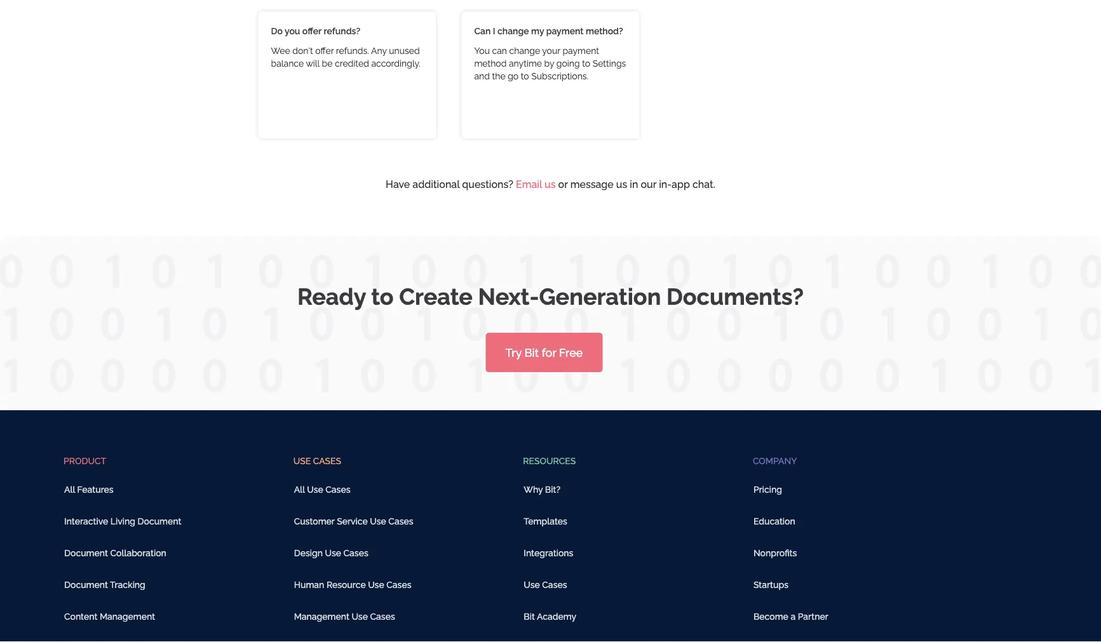 Task type: locate. For each thing, give the bounding box(es) containing it.
list containing product
[[64, 449, 283, 643]]

document tracking
[[64, 580, 145, 591]]

document up content
[[64, 580, 108, 591]]

bit left the academy
[[524, 612, 535, 623]]

cases
[[326, 485, 351, 496], [389, 517, 414, 527], [344, 549, 369, 559], [387, 580, 412, 591], [542, 580, 567, 591], [370, 612, 395, 623]]

can i change my payment method?
[[475, 26, 624, 37]]

us left or
[[545, 179, 556, 190]]

change for my
[[498, 26, 529, 37]]

all features
[[64, 485, 114, 496]]

why bit?
[[524, 485, 561, 496]]

nonprofits
[[754, 549, 797, 559]]

4 list from the left
[[753, 449, 973, 643]]

offer inside the 'wee don't offer refunds. any unused balance will be credited accordingly.'
[[316, 46, 334, 56]]

1 vertical spatial change
[[510, 46, 540, 56]]

offer up be
[[316, 46, 334, 56]]

startups
[[754, 580, 789, 591]]

use
[[307, 485, 323, 496], [370, 517, 386, 527], [325, 549, 341, 559], [368, 580, 384, 591], [524, 580, 540, 591], [352, 612, 368, 623]]

all use cases link
[[293, 481, 358, 500]]

interactive living document
[[64, 517, 181, 527]]

design use cases
[[294, 549, 369, 559]]

cases down customer service use cases link
[[344, 549, 369, 559]]

1 vertical spatial offer
[[316, 46, 334, 56]]

all use cases
[[294, 485, 351, 496]]

wee don't offer refunds. any unused balance will be credited accordingly.
[[271, 46, 421, 69]]

offer for you
[[303, 26, 322, 37]]

0 horizontal spatial management
[[100, 612, 155, 623]]

bit?
[[545, 485, 561, 496]]

my
[[531, 26, 544, 37]]

document down the interactive
[[64, 549, 108, 559]]

human
[[294, 580, 324, 591]]

all for all features
[[64, 485, 75, 496]]

payment
[[546, 26, 584, 37], [563, 46, 599, 56]]

your
[[542, 46, 561, 56]]

i
[[493, 26, 496, 37]]

1 vertical spatial document
[[64, 549, 108, 559]]

content
[[64, 612, 97, 623]]

cases right the "resource"
[[387, 580, 412, 591]]

change
[[498, 26, 529, 37], [510, 46, 540, 56]]

resources
[[523, 456, 576, 467]]

list
[[64, 449, 283, 643], [293, 449, 513, 643], [523, 449, 743, 643], [753, 449, 973, 643]]

1 horizontal spatial to
[[521, 71, 529, 82]]

interactive living document link
[[64, 513, 188, 532]]

use down use cases
[[307, 485, 323, 496]]

3 list from the left
[[523, 449, 743, 643]]

a
[[791, 612, 796, 623]]

change up anytime
[[510, 46, 540, 56]]

cases right service
[[389, 517, 414, 527]]

all down use cases
[[294, 485, 305, 496]]

0 vertical spatial to
[[582, 58, 591, 69]]

1 horizontal spatial management
[[294, 612, 350, 623]]

2 management from the left
[[294, 612, 350, 623]]

use right the "resource"
[[368, 580, 384, 591]]

document right living
[[138, 517, 181, 527]]

chat.
[[693, 179, 716, 190]]

pricing link
[[753, 481, 790, 500]]

to right go
[[521, 71, 529, 82]]

settings
[[593, 58, 626, 69]]

0 horizontal spatial all
[[64, 485, 75, 496]]

0 vertical spatial payment
[[546, 26, 584, 37]]

1 us from the left
[[545, 179, 556, 190]]

document for document collaboration
[[64, 549, 108, 559]]

2 all from the left
[[294, 485, 305, 496]]

accordingly.
[[372, 58, 421, 69]]

can
[[492, 46, 507, 56]]

to right going
[[582, 58, 591, 69]]

templates link
[[523, 513, 575, 532]]

customer service use cases link
[[293, 513, 421, 532]]

templates
[[524, 517, 568, 527]]

features
[[77, 485, 114, 496]]

credited
[[335, 58, 369, 69]]

have additional questions? email us or message us in our in-app chat.
[[386, 179, 716, 190]]

0 horizontal spatial to
[[371, 284, 394, 311]]

use right design
[[325, 549, 341, 559]]

2 vertical spatial to
[[371, 284, 394, 311]]

bit left for
[[525, 346, 539, 360]]

2 vertical spatial document
[[64, 580, 108, 591]]

payment up going
[[563, 46, 599, 56]]

method?
[[586, 26, 624, 37]]

change inside you can change your payment method anytime by going to settings and the go to subscriptions.
[[510, 46, 540, 56]]

integrations
[[524, 549, 574, 559]]

integrations link
[[523, 544, 581, 564]]

why bit? link
[[523, 481, 568, 500]]

0 horizontal spatial us
[[545, 179, 556, 190]]

management down human
[[294, 612, 350, 623]]

0 vertical spatial change
[[498, 26, 529, 37]]

payment for your
[[563, 46, 599, 56]]

collaboration
[[110, 549, 166, 559]]

by
[[545, 58, 554, 69]]

bit
[[525, 346, 539, 360], [524, 612, 535, 623]]

next-
[[478, 284, 539, 311]]

us left in
[[617, 179, 628, 190]]

document collaboration
[[64, 549, 166, 559]]

anytime
[[509, 58, 542, 69]]

payment inside you can change your payment method anytime by going to settings and the go to subscriptions.
[[563, 46, 599, 56]]

1 horizontal spatial all
[[294, 485, 305, 496]]

document
[[138, 517, 181, 527], [64, 549, 108, 559], [64, 580, 108, 591]]

all for all use cases
[[294, 485, 305, 496]]

change for your
[[510, 46, 540, 56]]

management down tracking
[[100, 612, 155, 623]]

2 list from the left
[[293, 449, 513, 643]]

2 us from the left
[[617, 179, 628, 190]]

0 vertical spatial document
[[138, 517, 181, 527]]

to right ready
[[371, 284, 394, 311]]

document for document tracking
[[64, 580, 108, 591]]

design
[[294, 549, 323, 559]]

human resource use cases
[[294, 580, 412, 591]]

offer right you
[[303, 26, 322, 37]]

1 vertical spatial payment
[[563, 46, 599, 56]]

all left the features
[[64, 485, 75, 496]]

list containing use cases
[[293, 449, 513, 643]]

payment for my
[[546, 26, 584, 37]]

0 vertical spatial offer
[[303, 26, 322, 37]]

payment up your
[[546, 26, 584, 37]]

all
[[64, 485, 75, 496], [294, 485, 305, 496]]

refunds?
[[324, 26, 361, 37]]

become a partner link
[[753, 608, 836, 627]]

1 list from the left
[[64, 449, 283, 643]]

1 all from the left
[[64, 485, 75, 496]]

become a partner
[[754, 612, 829, 623]]

email us link
[[516, 179, 556, 190]]

customer
[[294, 517, 335, 527]]

education link
[[753, 513, 803, 532]]

change right i
[[498, 26, 529, 37]]

bit academy
[[524, 612, 577, 623]]

any
[[371, 46, 387, 56]]

interactive
[[64, 517, 108, 527]]

1 horizontal spatial us
[[617, 179, 628, 190]]

1 vertical spatial bit
[[524, 612, 535, 623]]



Task type: vqa. For each thing, say whether or not it's contained in the screenshot.


Task type: describe. For each thing, give the bounding box(es) containing it.
living
[[110, 517, 135, 527]]

cases down integrations "link"
[[542, 580, 567, 591]]

subscriptions.
[[532, 71, 589, 82]]

for
[[542, 346, 557, 360]]

why
[[524, 485, 543, 496]]

wee
[[271, 46, 290, 56]]

offer for don't
[[316, 46, 334, 56]]

do you offer refunds?
[[271, 26, 361, 37]]

education
[[754, 517, 796, 527]]

documents?
[[667, 284, 804, 311]]

document tracking link
[[64, 576, 152, 595]]

you
[[475, 46, 490, 56]]

cases down human resource use cases link
[[370, 612, 395, 623]]

and
[[475, 71, 490, 82]]

become
[[754, 612, 789, 623]]

list containing company
[[753, 449, 973, 643]]

use down integrations
[[524, 580, 540, 591]]

unused
[[389, 46, 420, 56]]

create
[[399, 284, 473, 311]]

use right service
[[370, 517, 386, 527]]

nonprofits link
[[753, 544, 804, 564]]

app
[[672, 179, 690, 190]]

bit inside "link"
[[524, 612, 535, 623]]

use cases
[[293, 456, 341, 467]]

academy
[[537, 612, 577, 623]]

try bit for free
[[506, 346, 583, 360]]

use down human resource use cases link
[[352, 612, 368, 623]]

you can change your payment method anytime by going to settings and the go to subscriptions.
[[475, 46, 626, 82]]

partner
[[798, 612, 829, 623]]

our
[[641, 179, 657, 190]]

management use cases link
[[293, 608, 402, 627]]

go
[[508, 71, 519, 82]]

additional
[[413, 179, 460, 190]]

in
[[630, 179, 639, 190]]

free
[[559, 346, 583, 360]]

1 management from the left
[[100, 612, 155, 623]]

balance
[[271, 58, 304, 69]]

content management link
[[64, 608, 162, 627]]

method
[[475, 58, 507, 69]]

1 vertical spatial to
[[521, 71, 529, 82]]

0 vertical spatial bit
[[525, 346, 539, 360]]

be
[[322, 58, 333, 69]]

don't
[[293, 46, 313, 56]]

use cases link
[[523, 576, 574, 595]]

or
[[559, 179, 568, 190]]

refunds.
[[336, 46, 369, 56]]

ready
[[298, 284, 366, 311]]

generation
[[539, 284, 661, 311]]

resource
[[327, 580, 366, 591]]

have
[[386, 179, 410, 190]]

email
[[516, 179, 542, 190]]

management use cases
[[294, 612, 395, 623]]

content management
[[64, 612, 155, 623]]

try
[[506, 346, 522, 360]]

2 horizontal spatial to
[[582, 58, 591, 69]]

the
[[492, 71, 506, 82]]

you
[[285, 26, 300, 37]]

in-
[[659, 179, 672, 190]]

service
[[337, 517, 368, 527]]

company
[[753, 456, 798, 467]]

document collaboration link
[[64, 544, 173, 564]]

can
[[475, 26, 491, 37]]

questions?
[[462, 179, 514, 190]]

customer service use cases
[[294, 517, 414, 527]]

tracking
[[110, 580, 145, 591]]

try bit for free link
[[486, 333, 603, 373]]

product
[[64, 456, 106, 467]]

message
[[571, 179, 614, 190]]

bit academy link
[[523, 608, 584, 627]]

pricing
[[754, 485, 783, 496]]

ready to create next-generation documents?
[[298, 284, 804, 311]]

human resource use cases link
[[293, 576, 419, 595]]

use cases
[[524, 580, 567, 591]]

all features link
[[64, 481, 121, 500]]

cases up service
[[326, 485, 351, 496]]

will
[[306, 58, 320, 69]]

do
[[271, 26, 283, 37]]

list containing resources
[[523, 449, 743, 643]]



